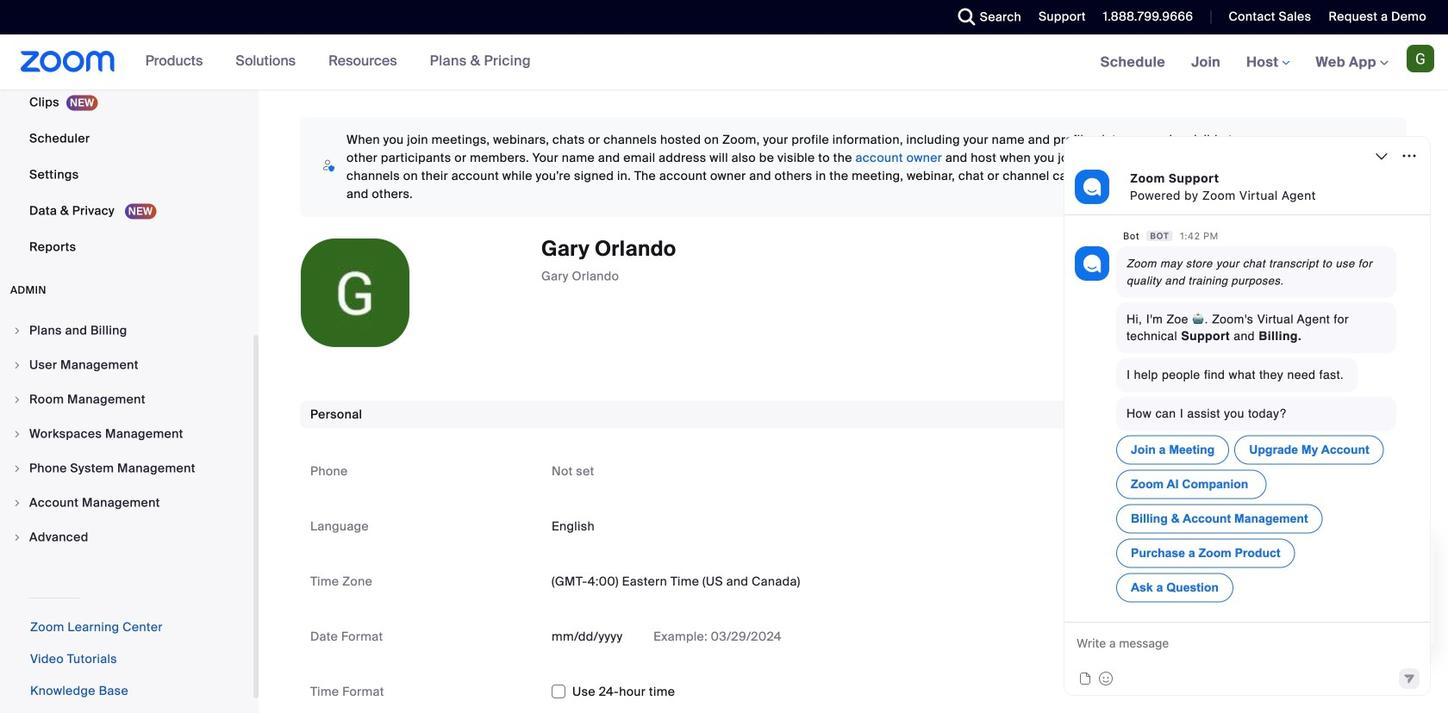 Task type: vqa. For each thing, say whether or not it's contained in the screenshot.
right image to the top
yes



Task type: locate. For each thing, give the bounding box(es) containing it.
7 menu item from the top
[[0, 522, 253, 554]]

right image for third menu item from the bottom
[[12, 464, 22, 474]]

2 right image from the top
[[12, 464, 22, 474]]

6 menu item from the top
[[0, 487, 253, 520]]

1 right image from the top
[[12, 326, 22, 336]]

admin menu menu
[[0, 315, 253, 556]]

2 menu item from the top
[[0, 349, 253, 382]]

right image for second menu item from the top
[[12, 360, 22, 371]]

2 right image from the top
[[12, 360, 22, 371]]

3 right image from the top
[[12, 395, 22, 405]]

4 right image from the top
[[12, 498, 22, 509]]

banner
[[0, 34, 1448, 91]]

0 vertical spatial right image
[[12, 429, 22, 440]]

1 right image from the top
[[12, 429, 22, 440]]

zoom logo image
[[21, 51, 115, 72]]

4 menu item from the top
[[0, 418, 253, 451]]

right image
[[12, 326, 22, 336], [12, 360, 22, 371], [12, 395, 22, 405], [12, 498, 22, 509]]

3 right image from the top
[[12, 533, 22, 543]]

right image for third menu item from the top
[[12, 395, 22, 405]]

side navigation navigation
[[0, 0, 259, 714]]

right image for first menu item from the top
[[12, 326, 22, 336]]

right image for 4th menu item from the top
[[12, 429, 22, 440]]

2 vertical spatial right image
[[12, 533, 22, 543]]

right image for 7th menu item from the top of the admin menu menu
[[12, 533, 22, 543]]

menu item
[[0, 315, 253, 347], [0, 349, 253, 382], [0, 384, 253, 416], [0, 418, 253, 451], [0, 453, 253, 485], [0, 487, 253, 520], [0, 522, 253, 554]]

5 menu item from the top
[[0, 453, 253, 485]]

1 vertical spatial right image
[[12, 464, 22, 474]]

right image
[[12, 429, 22, 440], [12, 464, 22, 474], [12, 533, 22, 543]]

edit user photo image
[[341, 285, 369, 301]]



Task type: describe. For each thing, give the bounding box(es) containing it.
personal menu menu
[[0, 0, 253, 266]]

meetings navigation
[[1088, 34, 1448, 91]]

1 menu item from the top
[[0, 315, 253, 347]]

right image for 2nd menu item from the bottom
[[12, 498, 22, 509]]

user photo image
[[301, 239, 410, 347]]

3 menu item from the top
[[0, 384, 253, 416]]

product information navigation
[[132, 34, 544, 90]]

profile picture image
[[1407, 45, 1435, 72]]



